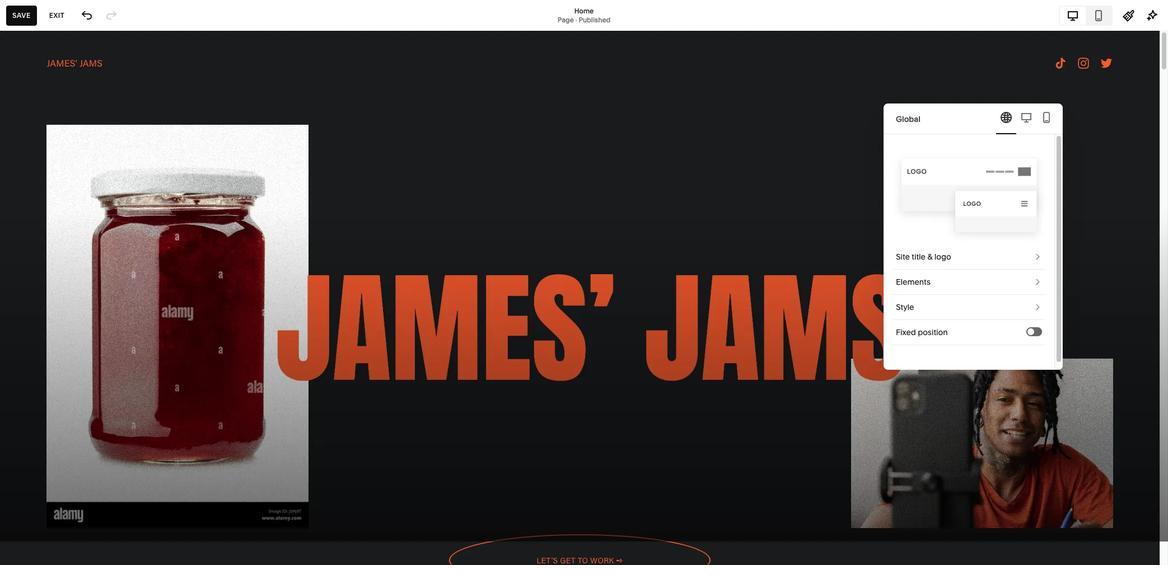 Task type: vqa. For each thing, say whether or not it's contained in the screenshot.
Position
yes



Task type: describe. For each thing, give the bounding box(es) containing it.
library
[[45, 427, 75, 439]]

peterson
[[67, 504, 96, 513]]

·
[[576, 15, 578, 24]]

website link
[[18, 69, 124, 82]]

Fixed position checkbox
[[1028, 329, 1035, 336]]

desktop image
[[1020, 111, 1034, 124]]

save
[[12, 11, 31, 19]]

settings link
[[18, 447, 124, 460]]

fixed
[[897, 328, 917, 338]]

analytics link
[[18, 150, 124, 163]]

logo
[[935, 252, 952, 262]]

home
[[575, 6, 594, 15]]

global image
[[1000, 111, 1014, 124]]

james.peterson1902@gmail.com
[[45, 513, 148, 522]]

scheduling link
[[18, 170, 124, 183]]



Task type: locate. For each thing, give the bounding box(es) containing it.
global button
[[884, 104, 1064, 134]]

1 horizontal spatial tab list
[[1061, 6, 1112, 24]]

website
[[18, 69, 53, 81]]

page
[[558, 15, 574, 24]]

analytics
[[18, 150, 58, 161]]

&
[[928, 252, 933, 262]]

mobile image
[[1041, 111, 1054, 124]]

elements
[[897, 277, 931, 287]]

james peterson james.peterson1902@gmail.com
[[45, 504, 148, 522]]

asset library
[[18, 427, 75, 439]]

asset
[[18, 427, 43, 439]]

contacts
[[18, 130, 57, 141]]

site
[[897, 252, 911, 262]]

0 vertical spatial tab list
[[1061, 6, 1112, 24]]

save button
[[6, 5, 37, 25]]

style
[[897, 302, 915, 313]]

title
[[913, 252, 926, 262]]

settings
[[18, 447, 54, 459]]

scheduling
[[18, 170, 67, 182]]

home page · published
[[558, 6, 611, 24]]

contacts link
[[18, 129, 124, 143]]

asset library link
[[18, 427, 124, 440]]

tab list
[[1061, 6, 1112, 24], [997, 104, 1057, 134]]

1 vertical spatial tab list
[[997, 104, 1057, 134]]

position
[[919, 328, 949, 338]]

site title & logo
[[897, 252, 952, 262]]

exit
[[49, 11, 65, 19]]

published
[[579, 15, 611, 24]]

exit button
[[43, 5, 71, 25]]

fixed position
[[897, 328, 949, 338]]

0 horizontal spatial tab list
[[997, 104, 1057, 134]]

global
[[897, 114, 921, 124]]

james
[[45, 504, 66, 513]]



